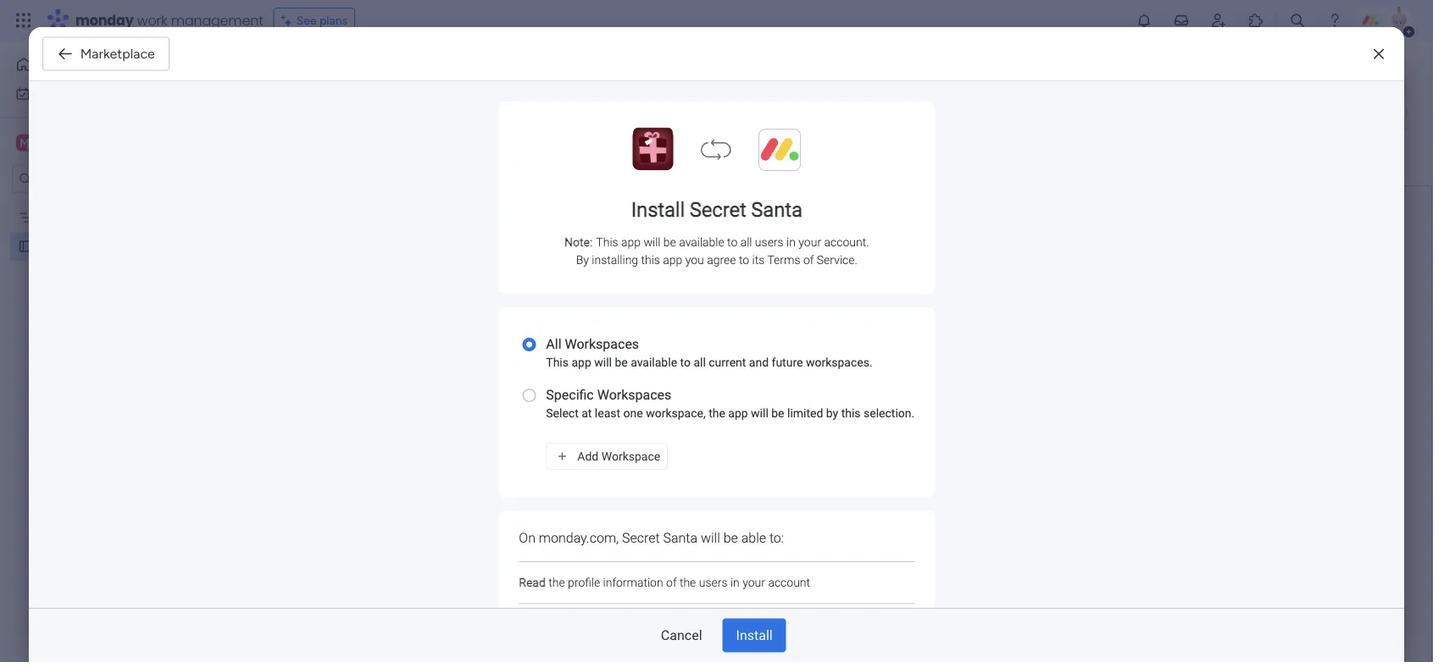 Task type: locate. For each thing, give the bounding box(es) containing it.
1 vertical spatial better
[[916, 353, 953, 369]]

to
[[761, 336, 774, 352], [900, 353, 913, 369], [749, 411, 763, 430]]

your
[[775, 285, 801, 301], [735, 353, 762, 369]]

the right 'anonymous'
[[1033, 285, 1053, 301]]

1 vertical spatial employee well-being survey
[[40, 240, 189, 254]]

1 horizontal spatial work
[[137, 11, 167, 30]]

show board description image
[[646, 64, 666, 81]]

monday work management
[[75, 11, 263, 30]]

employee
[[258, 54, 389, 92], [598, 228, 732, 266], [40, 240, 92, 254]]

marketplace
[[80, 46, 155, 62]]

know
[[970, 268, 1003, 284]]

1 the from the left
[[684, 285, 704, 301]]

see
[[296, 13, 317, 28]]

1 horizontal spatial survey
[[546, 54, 634, 92]]

0 vertical spatial better
[[819, 336, 856, 352]]

bring
[[701, 353, 732, 369]]

monday
[[75, 11, 134, 30]]

1 vertical spatial work
[[57, 86, 82, 101]]

programming
[[816, 353, 897, 369]]

employee inside employee well-being survey list box
[[40, 240, 92, 254]]

see plans button
[[274, 8, 355, 33]]

1 vertical spatial survey
[[154, 240, 189, 254]]

Search in workspace field
[[36, 170, 142, 189]]

with these result, we hope to have a better pulse on wellness at our organization and bring your relevant programming to better support you.
[[598, 336, 1032, 369]]

better down wellness
[[916, 353, 953, 369]]

0 vertical spatial to
[[761, 336, 774, 352]]

0 horizontal spatial better
[[819, 336, 856, 352]]

and
[[675, 353, 698, 369]]

these
[[629, 336, 663, 352]]

work for monday
[[137, 11, 167, 30]]

at
[[968, 336, 980, 352]]

option
[[0, 203, 216, 206]]

better
[[819, 336, 856, 352], [916, 353, 953, 369]]

better up programming
[[819, 336, 856, 352]]

name
[[805, 285, 838, 301]]

for
[[662, 268, 679, 284], [663, 285, 681, 301], [1012, 285, 1029, 301]]

our
[[983, 336, 1003, 352]]

anything you want to add? element
[[597, 411, 801, 430]]

employee down see plans
[[258, 54, 389, 92]]

0 horizontal spatial employee well-being survey
[[40, 240, 189, 254]]

you left want
[[682, 411, 708, 430]]

if
[[680, 302, 688, 318]]

work right monday
[[137, 11, 167, 30]]

you right if
[[692, 302, 714, 318]]

board activity image
[[1256, 63, 1276, 83]]

inbox image
[[1173, 12, 1190, 29]]

the up if
[[684, 285, 704, 301]]

0 horizontal spatial your
[[735, 353, 762, 369]]

ruby anderson image
[[1386, 7, 1413, 34]]

'anonymous'
[[932, 285, 1009, 301]]

submit button
[[789, 575, 859, 609]]

0 horizontal spatial employee
[[40, 240, 92, 254]]

0 horizontal spatial well-
[[95, 240, 121, 254]]

the
[[684, 285, 704, 301], [1033, 285, 1053, 301]]

Employee well-being survey field
[[253, 54, 638, 92]]

in
[[761, 268, 772, 284]]

work inside button
[[57, 86, 82, 101]]

using
[[739, 285, 771, 301]]

collapse board header image
[[1390, 105, 1404, 119]]

0 horizontal spatial being
[[121, 240, 151, 254]]

0 vertical spatial employee well-being survey
[[258, 54, 634, 92]]

2 horizontal spatial employee
[[598, 228, 732, 266]]

0 horizontal spatial the
[[684, 285, 704, 301]]

to left 'have'
[[761, 336, 774, 352]]

apps image
[[1248, 12, 1265, 29]]

survey
[[883, 228, 975, 266]]

or
[[841, 285, 853, 301]]

you.
[[1007, 353, 1032, 369]]

want
[[711, 411, 745, 430]]

well-
[[396, 54, 463, 92], [95, 240, 121, 254]]

employee up the out
[[598, 228, 732, 266]]

organization
[[598, 353, 672, 369]]

being
[[463, 54, 539, 92], [121, 240, 151, 254]]

prefer.
[[717, 302, 756, 318]]

group
[[597, 300, 1051, 398]]

employee well-being survey
[[258, 54, 634, 92], [40, 240, 189, 254]]

2 vertical spatial to
[[749, 411, 763, 430]]

you right the that
[[1034, 268, 1056, 284]]

you
[[637, 268, 659, 284], [1034, 268, 1056, 284], [692, 302, 714, 318], [682, 411, 708, 430]]

work right my
[[57, 86, 82, 101]]

we
[[706, 336, 724, 352]]

employee inside form form
[[598, 228, 732, 266]]

well- inside list box
[[95, 240, 121, 254]]

this
[[775, 268, 797, 284]]

1 vertical spatial your
[[735, 353, 762, 369]]

to right want
[[749, 411, 763, 430]]

your down the hope
[[735, 353, 762, 369]]

0 vertical spatial being
[[463, 54, 539, 92]]

1 horizontal spatial the
[[1033, 285, 1053, 301]]

work
[[137, 11, 167, 30], [57, 86, 82, 101]]

wellbeing
[[739, 228, 876, 266]]

thank you for participating in this employee wellbeing survey! know that you can fill out for the form using your name or simply write 'anonymous' for the first question if you prefer.
[[598, 268, 1056, 318]]

employee well-being survey list box
[[0, 200, 216, 490]]

help image
[[1327, 12, 1344, 29]]

0 vertical spatial work
[[137, 11, 167, 30]]

marketplace button
[[42, 37, 169, 71]]

main workspace
[[39, 135, 139, 151]]

0 vertical spatial your
[[775, 285, 801, 301]]

14.
[[597, 411, 614, 430]]

public board image
[[18, 239, 34, 255]]

survey
[[546, 54, 634, 92], [154, 240, 189, 254]]

to down on
[[900, 353, 913, 369]]

1 vertical spatial to
[[900, 353, 913, 369]]

see plans
[[296, 13, 348, 28]]

workspace
[[72, 135, 139, 151]]

0 horizontal spatial survey
[[154, 240, 189, 254]]

dapulse x slim image
[[1374, 44, 1385, 64]]

submit
[[802, 584, 846, 600]]

participating
[[683, 268, 758, 284]]

my work button
[[10, 80, 182, 107]]

anything
[[617, 411, 679, 430]]

for up if
[[663, 285, 681, 301]]

0 horizontal spatial work
[[57, 86, 82, 101]]

select product image
[[15, 12, 32, 29]]

1 vertical spatial being
[[121, 240, 151, 254]]

search everything image
[[1290, 12, 1306, 29]]

your down the this
[[775, 285, 801, 301]]

1 horizontal spatial well-
[[396, 54, 463, 92]]

employee right public board icon
[[40, 240, 92, 254]]

1 horizontal spatial being
[[463, 54, 539, 92]]

1 vertical spatial well-
[[95, 240, 121, 254]]

on
[[895, 336, 911, 352]]

employee well-being survey inside list box
[[40, 240, 189, 254]]

write
[[899, 285, 929, 301]]

1 horizontal spatial your
[[775, 285, 801, 301]]



Task type: vqa. For each thing, say whether or not it's contained in the screenshot.
rightmost Employee
yes



Task type: describe. For each thing, give the bounding box(es) containing it.
form
[[707, 285, 736, 301]]

workspace image
[[16, 134, 33, 152]]

1 horizontal spatial employee well-being survey
[[258, 54, 634, 92]]

14. anything you want to add?
[[597, 411, 801, 430]]

for down the that
[[1012, 285, 1029, 301]]

my
[[37, 86, 54, 101]]

hope
[[727, 336, 758, 352]]

that
[[1006, 268, 1031, 284]]

your inside with these result, we hope to have a better pulse on wellness at our organization and bring your relevant programming to better support you.
[[735, 353, 762, 369]]

home
[[39, 57, 71, 72]]

thank
[[598, 268, 633, 284]]

14. Anything you want to add? text field
[[597, 442, 1051, 549]]

1 horizontal spatial employee
[[258, 54, 389, 92]]

invite members image
[[1211, 12, 1228, 29]]

plans
[[320, 13, 348, 28]]

wellness
[[914, 336, 965, 352]]

for up question
[[662, 268, 679, 284]]

relevant
[[765, 353, 813, 369]]

14. anything you want to add? group
[[597, 398, 1051, 575]]

form form
[[225, 186, 1432, 663]]

0 vertical spatial well-
[[396, 54, 463, 92]]

first
[[598, 302, 621, 318]]

workforms logo image
[[419, 144, 514, 171]]

employee wellbeing survey
[[598, 228, 975, 266]]

have
[[777, 336, 806, 352]]

home button
[[10, 51, 182, 78]]

pulse
[[860, 336, 892, 352]]

1 horizontal spatial better
[[916, 353, 953, 369]]

simply
[[857, 285, 895, 301]]

survey inside list box
[[154, 240, 189, 254]]

workspace selection element
[[16, 133, 142, 155]]

your inside thank you for participating in this employee wellbeing survey! know that you can fill out for the form using your name or simply write 'anonymous' for the first question if you prefer.
[[775, 285, 801, 301]]

management
[[171, 11, 263, 30]]

m
[[20, 136, 30, 150]]

notifications image
[[1136, 12, 1153, 29]]

with
[[598, 336, 626, 352]]

a
[[809, 336, 816, 352]]

result,
[[666, 336, 703, 352]]

wellbeing
[[863, 268, 920, 284]]

being inside employee well-being survey list box
[[121, 240, 151, 254]]

to inside group
[[749, 411, 763, 430]]

my work
[[37, 86, 82, 101]]

work for my
[[57, 86, 82, 101]]

0 vertical spatial survey
[[546, 54, 634, 92]]

question
[[625, 302, 677, 318]]

you inside group
[[682, 411, 708, 430]]

main
[[39, 135, 69, 151]]

survey!
[[923, 268, 966, 284]]

fill
[[623, 285, 636, 301]]

you up the out
[[637, 268, 659, 284]]

out
[[640, 285, 660, 301]]

can
[[598, 285, 619, 301]]

2 the from the left
[[1033, 285, 1053, 301]]

add?
[[766, 411, 801, 430]]

employee
[[801, 268, 859, 284]]

support
[[957, 353, 1004, 369]]



